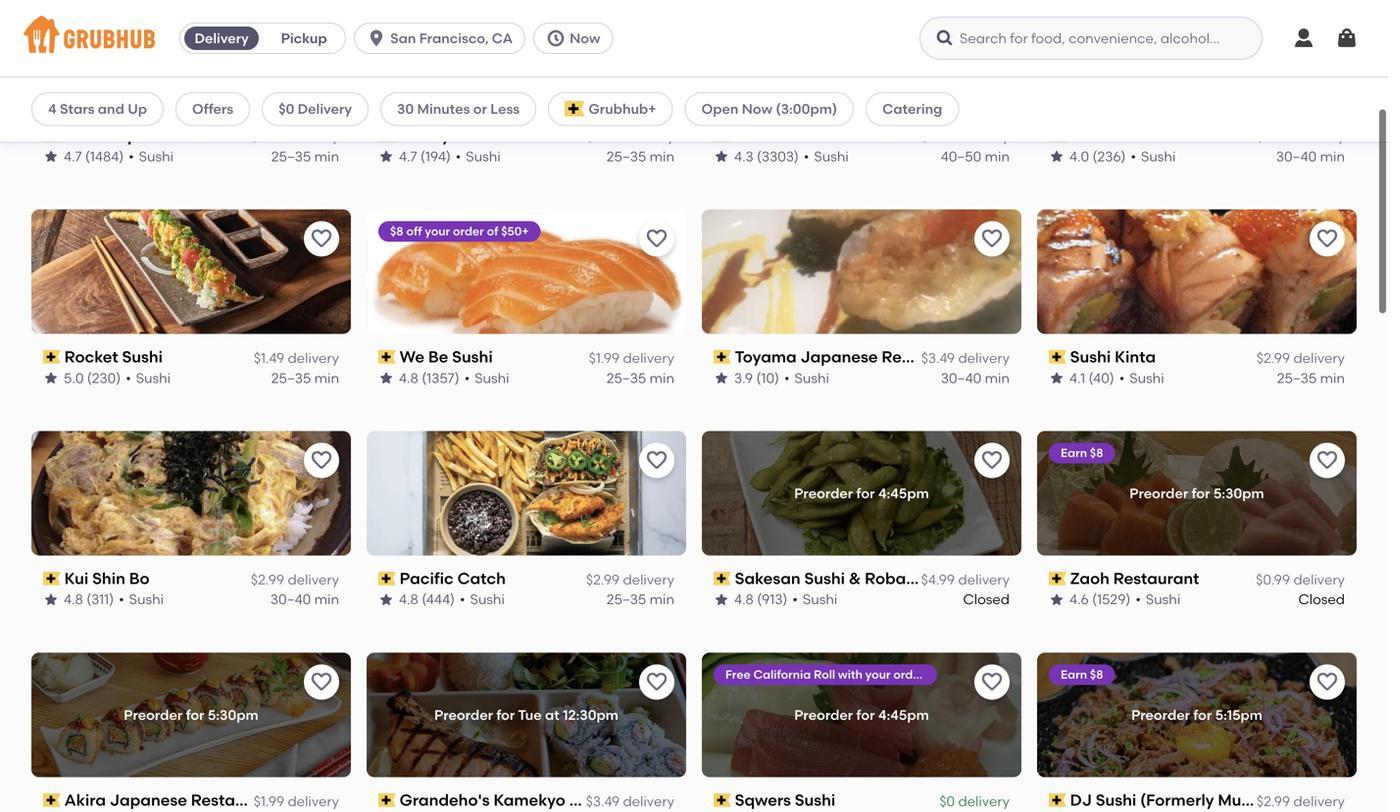 Task type: locate. For each thing, give the bounding box(es) containing it.
1 horizontal spatial $3.49 delivery
[[922, 350, 1010, 366]]

$2.99 for dj sushi (formerly mura)
[[1257, 793, 1291, 809]]

$1.99 delivery
[[589, 350, 675, 366], [254, 793, 339, 809]]

• right (10)
[[785, 370, 790, 386]]

$2.49 down grubhub+
[[587, 128, 620, 145]]

1 horizontal spatial $1.99
[[589, 350, 620, 366]]

1 horizontal spatial restaurant
[[882, 347, 968, 367]]

1 vertical spatial preorder for 4:45pm
[[795, 707, 930, 723]]

preorder up akira japanese restaurant
[[124, 707, 183, 723]]

earn down 4.6
[[1061, 667, 1088, 682]]

2 $2.49 delivery from the left
[[587, 128, 675, 145]]

subscription pass image down 4
[[43, 129, 60, 142]]

1 horizontal spatial $2.49
[[587, 128, 620, 145]]

30–40
[[1277, 148, 1318, 165], [942, 370, 982, 386], [271, 591, 311, 608]]

sakesan sushi & robata
[[735, 569, 923, 588]]

•
[[129, 148, 134, 165], [456, 148, 461, 165], [804, 148, 810, 165], [1131, 148, 1137, 165], [126, 370, 131, 386], [465, 370, 470, 386], [785, 370, 790, 386], [1120, 370, 1125, 386], [119, 591, 124, 608], [460, 591, 465, 608], [793, 591, 798, 608], [1136, 591, 1142, 608]]

4.8 down pacific
[[399, 591, 419, 608]]

delivery for dj sushi (formerly mura)
[[1294, 793, 1346, 809]]

1 vertical spatial preorder for 5:30pm
[[124, 707, 259, 723]]

• for izakaya yoki
[[456, 148, 461, 165]]

free left the lion
[[1061, 3, 1086, 17]]

4.7 (1484)
[[64, 148, 124, 165]]

0 vertical spatial your
[[1233, 3, 1259, 17]]

subscription pass image for izakaya yoki
[[379, 129, 396, 142]]

pickup
[[281, 30, 327, 47]]

0 vertical spatial $0
[[279, 101, 295, 117]]

subscription pass image left sushi kinta
[[1049, 350, 1067, 364]]

• sushi down rock japanese cuisine
[[129, 148, 174, 165]]

• right (3303)
[[804, 148, 810, 165]]

0 horizontal spatial $3.49
[[586, 793, 620, 809]]

25–35 min for we be sushi
[[607, 370, 675, 386]]

$3.49 delivery
[[922, 350, 1010, 366], [586, 793, 675, 809]]

1 vertical spatial now
[[742, 101, 773, 117]]

francisco,
[[420, 30, 489, 47]]

• down zaoh restaurant
[[1136, 591, 1142, 608]]

4.8 down kui
[[64, 591, 83, 608]]

$2.99 for pacific catch
[[586, 571, 620, 588]]

• right (194)
[[456, 148, 461, 165]]

• sushi down "sakesan sushi & robata"
[[793, 591, 838, 608]]

$2.49
[[251, 128, 285, 145], [587, 128, 620, 145]]

subscription pass image for grandeho's
[[379, 793, 396, 807]]

zaoh
[[1071, 569, 1110, 588]]

order
[[1262, 3, 1293, 17], [453, 224, 484, 239], [894, 667, 925, 682]]

• sushi down bo at the left of the page
[[119, 591, 164, 608]]

1 horizontal spatial $3.49
[[922, 350, 955, 366]]

• right (1484) on the left top
[[129, 148, 134, 165]]

0 vertical spatial preorder for 4:45pm
[[795, 485, 930, 502]]

now
[[570, 30, 601, 47], [742, 101, 773, 117]]

pacific catch logo image
[[367, 431, 687, 556]]

subscription pass image left akira
[[43, 793, 60, 807]]

25–35 min for sushi kinta
[[1278, 370, 1346, 386]]

subscription pass image for pacific
[[379, 572, 396, 585]]

0 horizontal spatial preorder for 5:30pm
[[124, 707, 259, 723]]

$8 for preorder for 5:30pm
[[1091, 446, 1104, 460]]

toyama japanese restaurant
[[735, 347, 968, 367]]

0 vertical spatial $3.49 delivery
[[922, 350, 1010, 366]]

subscription pass image for sqwers
[[714, 793, 731, 807]]

restaurant
[[882, 347, 968, 367], [1114, 569, 1200, 588], [191, 791, 277, 810]]

zaoh restaurant
[[1071, 569, 1200, 588]]

svg image inside 'san francisco, ca' button
[[367, 28, 387, 48]]

of
[[1296, 3, 1307, 17], [487, 224, 499, 239], [928, 667, 939, 682]]

svg image inside the now button
[[546, 28, 566, 48]]

star icon image left '4.8 (311)'
[[43, 592, 59, 607]]

$2.49 right the cuisine
[[251, 128, 285, 145]]

• right (913)
[[793, 591, 798, 608]]

1 vertical spatial $8
[[1091, 446, 1104, 460]]

free for free lion king roll(8pcs) with your order of $40+
[[1061, 3, 1086, 17]]

4.3 (3303)
[[735, 148, 799, 165]]

with right the roll(8pcs)
[[1206, 3, 1231, 17]]

now button
[[534, 23, 621, 54]]

$4.99 delivery
[[922, 571, 1010, 588]]

0 vertical spatial now
[[570, 30, 601, 47]]

we be sushi logo image
[[367, 210, 687, 334]]

25–35
[[271, 148, 311, 165], [607, 148, 647, 165], [271, 370, 311, 386], [607, 370, 647, 386], [1278, 370, 1318, 386], [607, 591, 647, 608]]

• down pacific catch
[[460, 591, 465, 608]]

2 horizontal spatial of
[[1296, 3, 1307, 17]]

preorder for 4:45pm down free california roll with your order of $40+
[[795, 707, 930, 723]]

0 horizontal spatial $1.99 delivery
[[254, 793, 339, 809]]

your
[[1233, 3, 1259, 17], [425, 224, 450, 239], [866, 667, 891, 682]]

subscription pass image left izakaya
[[379, 129, 396, 142]]

0 vertical spatial 30–40
[[1277, 148, 1318, 165]]

preorder down roll
[[795, 707, 854, 723]]

• for zaoh restaurant
[[1136, 591, 1142, 608]]

subscription pass image
[[379, 129, 396, 142], [714, 129, 731, 142], [43, 350, 60, 364], [1049, 350, 1067, 364], [1049, 572, 1067, 585]]

subscription pass image left grandeho's
[[379, 793, 396, 807]]

$2.49 delivery down grubhub+
[[587, 128, 675, 145]]

0 horizontal spatial closed
[[964, 591, 1010, 608]]

1 4:45pm from the top
[[879, 485, 930, 502]]

earn
[[1061, 446, 1088, 460], [1061, 667, 1088, 682]]

1 horizontal spatial delivery
[[298, 101, 352, 117]]

• sushi down kinta
[[1120, 370, 1165, 386]]

svg image
[[1293, 26, 1316, 50], [367, 28, 387, 48], [546, 28, 566, 48]]

0 horizontal spatial your
[[425, 224, 450, 239]]

(1357)
[[422, 370, 460, 386]]

preorder for tue at 12:30pm
[[435, 707, 619, 723]]

30–40 for toyama japanese restaurant
[[942, 370, 982, 386]]

$2.49 delivery down $0 delivery
[[251, 128, 339, 145]]

• sushi down catch
[[460, 591, 505, 608]]

japanese down 'up'
[[107, 126, 185, 145]]

svg image
[[1336, 26, 1359, 50], [936, 28, 955, 48]]

star icon image left '4.8 (444)'
[[379, 592, 394, 607]]

preorder left the tue
[[435, 707, 493, 723]]

(3:00pm)
[[776, 101, 838, 117]]

ca
[[492, 30, 513, 47]]

1 horizontal spatial svg image
[[546, 28, 566, 48]]

0 vertical spatial order
[[1262, 3, 1293, 17]]

subscription pass image for sakesan
[[714, 572, 731, 585]]

0 horizontal spatial 30–40 min
[[271, 591, 339, 608]]

$3.49 delivery for toyama japanese restaurant
[[922, 350, 1010, 366]]

preorder up zaoh restaurant
[[1130, 485, 1189, 502]]

roll
[[814, 667, 836, 682]]

5.0
[[64, 370, 84, 386]]

closed down $4.99 delivery
[[964, 591, 1010, 608]]

delivery for rocket sushi
[[288, 350, 339, 366]]

4:45pm
[[879, 485, 930, 502], [879, 707, 930, 723]]

0 vertical spatial earn $8
[[1061, 446, 1104, 460]]

• sushi down rocket sushi
[[126, 370, 171, 386]]

2 4.7 from the left
[[399, 148, 417, 165]]

4.8 for sakesan sushi & robata
[[735, 591, 754, 608]]

min for sushi gogo
[[1321, 148, 1346, 165]]

1 horizontal spatial closed
[[1299, 591, 1346, 608]]

delivery for kui shin bo
[[288, 571, 339, 588]]

4.8 down we
[[399, 370, 419, 386]]

(194)
[[421, 148, 451, 165]]

min for pacific catch
[[650, 591, 675, 608]]

subscription pass image left pacific
[[379, 572, 396, 585]]

grandeho's
[[400, 791, 490, 810]]

$2.99 delivery for dj sushi (formerly mura)
[[1257, 793, 1346, 809]]

• for sakesan sushi & robata
[[793, 591, 798, 608]]

preorder
[[795, 485, 854, 502], [1130, 485, 1189, 502], [124, 707, 183, 723], [435, 707, 493, 723], [795, 707, 854, 723], [1132, 707, 1191, 723]]

now inside button
[[570, 30, 601, 47]]

closed for sakesan sushi & robata
[[964, 591, 1010, 608]]

1 earn from the top
[[1061, 446, 1088, 460]]

• for rocket sushi
[[126, 370, 131, 386]]

• sushi down gogo
[[1131, 148, 1176, 165]]

subscription pass image left toyama
[[714, 350, 731, 364]]

rock
[[64, 126, 103, 145]]

1 vertical spatial earn
[[1061, 667, 1088, 682]]

closed down "$0.99 delivery"
[[1299, 591, 1346, 608]]

$3.49 for sushi
[[586, 793, 620, 809]]

japanese for akira
[[110, 791, 187, 810]]

0 vertical spatial preorder for 5:30pm
[[1130, 485, 1265, 502]]

free
[[1061, 3, 1086, 17], [726, 667, 751, 682]]

25–35 for rock japanese cuisine
[[271, 148, 311, 165]]

delivery for pacific catch
[[623, 571, 675, 588]]

closed for zaoh restaurant
[[1299, 591, 1346, 608]]

your right the roll(8pcs)
[[1233, 3, 1259, 17]]

$8 down 4.1 (40)
[[1091, 446, 1104, 460]]

• sushi down zaoh restaurant
[[1136, 591, 1181, 608]]

$2.99 delivery for pacific catch
[[586, 571, 675, 588]]

$8 left off
[[390, 224, 404, 239]]

star icon image
[[43, 149, 59, 164], [379, 149, 394, 164], [714, 149, 730, 164], [1049, 149, 1065, 164], [43, 370, 59, 386], [379, 370, 394, 386], [714, 370, 730, 386], [1049, 370, 1065, 386], [43, 592, 59, 607], [379, 592, 394, 607], [714, 592, 730, 607], [1049, 592, 1065, 607]]

cuisine
[[188, 126, 246, 145]]

star icon image for sushi kinta
[[1049, 370, 1065, 386]]

1 $2.49 from the left
[[251, 128, 285, 145]]

$8
[[390, 224, 404, 239], [1091, 446, 1104, 460], [1091, 667, 1104, 682]]

2 earn from the top
[[1061, 667, 1088, 682]]

4.8 (1357)
[[399, 370, 460, 386]]

2 horizontal spatial 30–40 min
[[1277, 148, 1346, 165]]

1 horizontal spatial free
[[1061, 3, 1086, 17]]

with
[[1206, 3, 1231, 17], [839, 667, 863, 682]]

delivery for yama sushi
[[959, 128, 1010, 145]]

1 horizontal spatial your
[[866, 667, 891, 682]]

save this restaurant image
[[310, 227, 333, 251], [645, 227, 669, 251], [1316, 227, 1340, 251], [310, 449, 333, 472], [645, 449, 669, 472], [981, 449, 1004, 472], [310, 670, 333, 694], [645, 670, 669, 694]]

1 horizontal spatial $1.99 delivery
[[589, 350, 675, 366]]

1 horizontal spatial order
[[894, 667, 925, 682]]

subscription pass image for sushi
[[1049, 129, 1067, 142]]

2 horizontal spatial your
[[1233, 3, 1259, 17]]

0 vertical spatial $3.49
[[922, 350, 955, 366]]

• right (40)
[[1120, 370, 1125, 386]]

preorder for sqwers sushi
[[795, 707, 854, 723]]

star icon image left 4.8 (1357)
[[379, 370, 394, 386]]

star icon image left 3.9 on the top
[[714, 370, 730, 386]]

1 vertical spatial restaurant
[[1114, 569, 1200, 588]]

earn $8 down 4.1
[[1061, 446, 1104, 460]]

2 horizontal spatial restaurant
[[1114, 569, 1200, 588]]

kui shin bo
[[64, 569, 150, 588]]

0 vertical spatial $1.99
[[589, 350, 620, 366]]

1 horizontal spatial 4.7
[[399, 148, 417, 165]]

1 vertical spatial with
[[839, 667, 863, 682]]

star icon image left 4.3
[[714, 149, 730, 164]]

star icon image for zaoh restaurant
[[1049, 592, 1065, 607]]

$0.99
[[1257, 571, 1291, 588]]

2 vertical spatial 30–40 min
[[271, 591, 339, 608]]

Search for food, convenience, alcohol... search field
[[920, 17, 1263, 60]]

now up grubhub plus flag logo
[[570, 30, 601, 47]]

0 horizontal spatial now
[[570, 30, 601, 47]]

$2.49 for izakaya yoki
[[587, 128, 620, 145]]

$0 delivery
[[279, 101, 352, 117]]

kinta
[[1115, 347, 1157, 367]]

(1529)
[[1093, 591, 1131, 608]]

king
[[1116, 3, 1143, 17]]

$8 down 4.6 (1529)
[[1091, 667, 1104, 682]]

1 vertical spatial japanese
[[801, 347, 878, 367]]

0 horizontal spatial 4.7
[[64, 148, 82, 165]]

preorder for 4:45pm
[[795, 485, 930, 502], [795, 707, 930, 723]]

$2.99
[[1257, 350, 1291, 366], [251, 571, 285, 588], [586, 571, 620, 588], [1257, 793, 1291, 809]]

save this restaurant image
[[310, 6, 333, 29], [981, 6, 1004, 29], [981, 227, 1004, 251], [1316, 449, 1340, 472], [981, 670, 1004, 694], [1316, 670, 1340, 694]]

free california roll with your order of $40+
[[726, 667, 970, 682]]

subscription pass image left the sakesan in the right of the page
[[714, 572, 731, 585]]

1 vertical spatial $0
[[940, 793, 955, 809]]

preorder for 4:45pm up &
[[795, 485, 930, 502]]

• sushi for pacific catch
[[460, 591, 505, 608]]

• for rock japanese cuisine
[[129, 148, 134, 165]]

4.7
[[64, 148, 82, 165], [399, 148, 417, 165]]

save this restaurant button
[[304, 0, 339, 35], [975, 0, 1010, 35], [304, 221, 339, 257], [640, 221, 675, 257], [975, 221, 1010, 257], [1310, 221, 1346, 257], [304, 443, 339, 478], [640, 443, 675, 478], [975, 443, 1010, 478], [1310, 443, 1346, 478], [304, 664, 339, 700], [640, 664, 675, 700], [975, 664, 1010, 700], [1310, 664, 1346, 700]]

1 vertical spatial 5:30pm
[[208, 707, 259, 723]]

1 vertical spatial $1.99
[[254, 793, 285, 809]]

star icon image left 4.8 (913)
[[714, 592, 730, 607]]

4.8 for we be sushi
[[399, 370, 419, 386]]

2 horizontal spatial 30–40
[[1277, 148, 1318, 165]]

minutes
[[417, 101, 470, 117]]

• sushi right (10)
[[785, 370, 830, 386]]

(311)
[[87, 591, 114, 608]]

1 vertical spatial $3.49
[[586, 793, 620, 809]]

2 $2.49 from the left
[[587, 128, 620, 145]]

delivery for sqwers sushi
[[959, 793, 1010, 809]]

• sushi down we be sushi
[[465, 370, 510, 386]]

• right (311)
[[119, 591, 124, 608]]

(444)
[[422, 591, 455, 608]]

star icon image left 4.7 (194)
[[379, 149, 394, 164]]

• for we be sushi
[[465, 370, 470, 386]]

akira
[[64, 791, 106, 810]]

0 horizontal spatial 5:30pm
[[208, 707, 259, 723]]

1 vertical spatial of
[[487, 224, 499, 239]]

2 vertical spatial of
[[928, 667, 939, 682]]

4.8 left (913)
[[735, 591, 754, 608]]

subscription pass image left kui
[[43, 572, 60, 585]]

star icon image for rocket sushi
[[43, 370, 59, 386]]

1 vertical spatial delivery
[[298, 101, 352, 117]]

rocket sushi
[[64, 347, 163, 367]]

subscription pass image left dj
[[1049, 793, 1067, 807]]

4:45pm up robata
[[879, 485, 930, 502]]

min for toyama japanese restaurant
[[985, 370, 1010, 386]]

1 vertical spatial 4:45pm
[[879, 707, 930, 723]]

1 $2.49 delivery from the left
[[251, 128, 339, 145]]

pickup button
[[263, 23, 345, 54]]

sqwers
[[735, 791, 791, 810]]

subscription pass image left we
[[379, 350, 396, 364]]

• for toyama japanese restaurant
[[785, 370, 790, 386]]

0 vertical spatial 30–40 min
[[1277, 148, 1346, 165]]

30 minutes or less
[[397, 101, 520, 117]]

3.9 (10)
[[735, 370, 780, 386]]

1 4.7 from the left
[[64, 148, 82, 165]]

now up yama
[[742, 101, 773, 117]]

your right roll
[[866, 667, 891, 682]]

offers
[[192, 101, 234, 117]]

4.7 left (194)
[[399, 148, 417, 165]]

0 horizontal spatial 30–40
[[271, 591, 311, 608]]

japanese right toyama
[[801, 347, 878, 367]]

0 vertical spatial $1.99 delivery
[[589, 350, 675, 366]]

1 horizontal spatial 30–40
[[942, 370, 982, 386]]

0 vertical spatial restaurant
[[882, 347, 968, 367]]

min for yama sushi
[[985, 148, 1010, 165]]

1 closed from the left
[[964, 591, 1010, 608]]

1 horizontal spatial 30–40 min
[[942, 370, 1010, 386]]

sushi kinta logo image
[[1038, 210, 1357, 334]]

1 vertical spatial $1.99 delivery
[[254, 793, 339, 809]]

kamekyo
[[494, 791, 566, 810]]

4.7 down rock
[[64, 148, 82, 165]]

4.8 (311)
[[64, 591, 114, 608]]

delivery for sakesan sushi & robata
[[959, 571, 1010, 588]]

closed
[[964, 591, 1010, 608], [1299, 591, 1346, 608]]

• sushi right (3303)
[[804, 148, 849, 165]]

1 vertical spatial earn $8
[[1061, 667, 1104, 682]]

12:30pm
[[563, 707, 619, 723]]

0 vertical spatial $40+
[[1310, 3, 1338, 17]]

delivery up offers
[[195, 30, 249, 47]]

(236)
[[1093, 148, 1126, 165]]

0 vertical spatial earn
[[1061, 446, 1088, 460]]

$3.49 delivery for grandeho's kamekyo sushi bar
[[586, 793, 675, 809]]

40–50 min
[[941, 148, 1010, 165]]

• sushi for sushi kinta
[[1120, 370, 1165, 386]]

0 horizontal spatial $40+
[[942, 667, 970, 682]]

delivery down pickup
[[298, 101, 352, 117]]

sushi kinta
[[1071, 347, 1157, 367]]

1 vertical spatial 30–40
[[942, 370, 982, 386]]

earn down 4.1
[[1061, 446, 1088, 460]]

preorder left 5:15pm
[[1132, 707, 1191, 723]]

• right "(1357)"
[[465, 370, 470, 386]]

subscription pass image
[[43, 129, 60, 142], [1049, 129, 1067, 142], [379, 350, 396, 364], [714, 350, 731, 364], [43, 572, 60, 585], [379, 572, 396, 585], [714, 572, 731, 585], [43, 793, 60, 807], [379, 793, 396, 807], [714, 793, 731, 807], [1049, 793, 1067, 807]]

2 vertical spatial $8
[[1091, 667, 1104, 682]]

• right (230)
[[126, 370, 131, 386]]

$0 delivery
[[940, 793, 1010, 809]]

0 horizontal spatial $2.49 delivery
[[251, 128, 339, 145]]

1 horizontal spatial with
[[1206, 3, 1231, 17]]

• sushi for sushi gogo
[[1131, 148, 1176, 165]]

• sushi down yoki
[[456, 148, 501, 165]]

0 horizontal spatial $0
[[279, 101, 295, 117]]

0 horizontal spatial $1.99
[[254, 793, 285, 809]]

1 horizontal spatial $40+
[[1310, 3, 1338, 17]]

preorder for grandeho's kamekyo sushi bar
[[435, 707, 493, 723]]

subscription pass image left the rocket
[[43, 350, 60, 364]]

2 earn $8 from the top
[[1061, 667, 1104, 682]]

0 horizontal spatial with
[[839, 667, 863, 682]]

$0 for $0 delivery
[[940, 793, 955, 809]]

japanese right akira
[[110, 791, 187, 810]]

star icon image left 4.0
[[1049, 149, 1065, 164]]

0 horizontal spatial delivery
[[195, 30, 249, 47]]

star icon image for pacific catch
[[379, 592, 394, 607]]

1 earn $8 from the top
[[1061, 446, 1104, 460]]

2 preorder for 4:45pm from the top
[[795, 707, 930, 723]]

delivery for sushi kinta
[[1294, 350, 1346, 366]]

subscription pass image left sqwers
[[714, 793, 731, 807]]

2 vertical spatial restaurant
[[191, 791, 277, 810]]

$1.99
[[589, 350, 620, 366], [254, 793, 285, 809]]

star icon image left 4.1
[[1049, 370, 1065, 386]]

1 vertical spatial your
[[425, 224, 450, 239]]

4.8
[[399, 370, 419, 386], [64, 591, 83, 608], [399, 591, 419, 608], [735, 591, 754, 608]]

or
[[474, 101, 487, 117]]

star icon image left 5.0
[[43, 370, 59, 386]]

earn $8 down 4.6
[[1061, 667, 1104, 682]]

0 vertical spatial with
[[1206, 3, 1231, 17]]

• sushi for sakesan sushi & robata
[[793, 591, 838, 608]]

delivery for sushi gogo
[[1294, 128, 1346, 145]]

1 vertical spatial $3.49 delivery
[[586, 793, 675, 809]]

0 vertical spatial 5:30pm
[[1214, 485, 1265, 502]]

preorder for 5:30pm
[[1130, 485, 1265, 502], [124, 707, 259, 723]]

star icon image left 4.7 (1484)
[[43, 149, 59, 164]]

subscription pass image down open
[[714, 129, 731, 142]]

4:45pm down free california roll with your order of $40+
[[879, 707, 930, 723]]

0 horizontal spatial order
[[453, 224, 484, 239]]

1 vertical spatial free
[[726, 667, 751, 682]]

0 vertical spatial $8
[[390, 224, 404, 239]]

2 closed from the left
[[1299, 591, 1346, 608]]

your right off
[[425, 224, 450, 239]]

free left california on the right bottom of the page
[[726, 667, 751, 682]]

0 vertical spatial free
[[1061, 3, 1086, 17]]

subscription pass image for akira
[[43, 793, 60, 807]]

4.8 for pacific catch
[[399, 591, 419, 608]]

min for rock japanese cuisine
[[314, 148, 339, 165]]

subscription pass image left sushi gogo
[[1049, 129, 1067, 142]]

0 vertical spatial delivery
[[195, 30, 249, 47]]

delivery for rock japanese cuisine
[[288, 128, 339, 145]]

0 vertical spatial 4:45pm
[[879, 485, 930, 502]]

star icon image for rock japanese cuisine
[[43, 149, 59, 164]]

star icon image left 4.6
[[1049, 592, 1065, 607]]

subscription pass image left zaoh
[[1049, 572, 1067, 585]]

• down gogo
[[1131, 148, 1137, 165]]

with right roll
[[839, 667, 863, 682]]

2 vertical spatial japanese
[[110, 791, 187, 810]]

• for sushi kinta
[[1120, 370, 1125, 386]]

0 horizontal spatial restaurant
[[191, 791, 277, 810]]

main navigation navigation
[[0, 0, 1389, 77]]

• for kui shin bo
[[119, 591, 124, 608]]



Task type: describe. For each thing, give the bounding box(es) containing it.
30–40 min for kui shin bo
[[271, 591, 339, 608]]

$2.99 for sushi kinta
[[1257, 350, 1291, 366]]

grubhub+
[[589, 101, 657, 117]]

40–50
[[941, 148, 982, 165]]

japanese for rock
[[107, 126, 185, 145]]

svg image for san francisco, ca
[[367, 28, 387, 48]]

• sushi for toyama japanese restaurant
[[785, 370, 830, 386]]

min for izakaya yoki
[[650, 148, 675, 165]]

30–40 min for toyama japanese restaurant
[[942, 370, 1010, 386]]

4.8 (444)
[[399, 591, 455, 608]]

delivery for akira japanese restaurant
[[288, 793, 339, 809]]

delivery for we be sushi
[[623, 350, 675, 366]]

yoki
[[464, 126, 496, 145]]

min for rocket sushi
[[314, 370, 339, 386]]

30–40 for kui shin bo
[[271, 591, 311, 608]]

delivery for toyama japanese restaurant
[[959, 350, 1010, 366]]

izakaya
[[400, 126, 460, 145]]

$2.49 delivery for rock japanese cuisine
[[251, 128, 339, 145]]

25–35 for sushi kinta
[[1278, 370, 1318, 386]]

subscription pass image for rock
[[43, 129, 60, 142]]

$0 for $0 delivery
[[279, 101, 295, 117]]

and
[[98, 101, 124, 117]]

open
[[702, 101, 739, 117]]

1 preorder for 4:45pm from the top
[[795, 485, 930, 502]]

30–40 for sushi gogo
[[1277, 148, 1318, 165]]

star icon image for yama sushi
[[714, 149, 730, 164]]

$8 for preorder for 5:15pm
[[1091, 667, 1104, 682]]

we
[[400, 347, 425, 367]]

subscription pass image for sushi kinta
[[1049, 350, 1067, 364]]

2 horizontal spatial order
[[1262, 3, 1293, 17]]

$1.49 delivery
[[254, 350, 339, 366]]

free lion king roll(8pcs) with your order of $40+
[[1061, 3, 1338, 17]]

restaurant for akira japanese restaurant
[[191, 791, 277, 810]]

san francisco, ca button
[[354, 23, 534, 54]]

$1.99 for restaurant
[[254, 793, 285, 809]]

svg image for now
[[546, 28, 566, 48]]

$50+
[[501, 224, 529, 239]]

catering
[[883, 101, 943, 117]]

$3.99
[[1257, 128, 1291, 145]]

(1484)
[[85, 148, 124, 165]]

• for sushi gogo
[[1131, 148, 1137, 165]]

roll(8pcs)
[[1145, 3, 1203, 17]]

earn $8 for preorder for 5:15pm
[[1061, 667, 1104, 682]]

$3.99 delivery
[[1257, 128, 1346, 145]]

2 vertical spatial order
[[894, 667, 925, 682]]

(230)
[[87, 370, 121, 386]]

earn $8 for preorder for 5:30pm
[[1061, 446, 1104, 460]]

be
[[429, 347, 449, 367]]

rock japanese cuisine
[[64, 126, 246, 145]]

$4.99
[[922, 571, 955, 588]]

• sushi for yama sushi
[[804, 148, 849, 165]]

subscription pass image for rocket sushi
[[43, 350, 60, 364]]

pacific catch
[[400, 569, 506, 588]]

pacific
[[400, 569, 454, 588]]

for for akira japanese restaurant
[[186, 707, 205, 723]]

4.6 (1529)
[[1070, 591, 1131, 608]]

grubhub plus flag logo image
[[565, 101, 585, 117]]

open now (3:00pm)
[[702, 101, 838, 117]]

up
[[128, 101, 147, 117]]

delivery for grandeho's kamekyo sushi bar
[[623, 793, 675, 809]]

star icon image for toyama japanese restaurant
[[714, 370, 730, 386]]

delivery button
[[181, 23, 263, 54]]

3.9
[[735, 370, 753, 386]]

&
[[849, 569, 861, 588]]

4.7 (194)
[[399, 148, 451, 165]]

• sushi for rock japanese cuisine
[[129, 148, 174, 165]]

japanese for toyama
[[801, 347, 878, 367]]

4.7 for rock japanese cuisine
[[64, 148, 82, 165]]

akira japanese restaurant
[[64, 791, 277, 810]]

• sushi for we be sushi
[[465, 370, 510, 386]]

off
[[407, 224, 422, 239]]

4.8 (913)
[[735, 591, 788, 608]]

25–35 min for rock japanese cuisine
[[271, 148, 339, 165]]

2 vertical spatial your
[[866, 667, 891, 682]]

star icon image for sushi gogo
[[1049, 149, 1065, 164]]

grandeho's kamekyo sushi bar
[[400, 791, 641, 810]]

free for free california roll with your order of $40+
[[726, 667, 751, 682]]

1 horizontal spatial now
[[742, 101, 773, 117]]

delivery inside button
[[195, 30, 249, 47]]

25–35 for izakaya yoki
[[607, 148, 647, 165]]

5.0 (230)
[[64, 370, 121, 386]]

rocket sushi logo image
[[31, 210, 351, 334]]

delivery for izakaya yoki
[[623, 128, 675, 145]]

subscription pass image for toyama
[[714, 350, 731, 364]]

tue
[[518, 707, 542, 723]]

kui shin bo logo image
[[31, 431, 351, 556]]

$0.99 delivery
[[1257, 571, 1346, 588]]

$2.49 for rock japanese cuisine
[[251, 128, 285, 145]]

2 4:45pm from the top
[[879, 707, 930, 723]]

subscription pass image for dj
[[1049, 793, 1067, 807]]

star icon image for kui shin bo
[[43, 592, 59, 607]]

we be sushi
[[400, 347, 493, 367]]

subscription pass image for zaoh restaurant
[[1049, 572, 1067, 585]]

$1.99 delivery for we be sushi
[[589, 350, 675, 366]]

$5.49 delivery
[[922, 128, 1010, 145]]

0 vertical spatial of
[[1296, 3, 1307, 17]]

4.7 for izakaya yoki
[[399, 148, 417, 165]]

4.6
[[1070, 591, 1089, 608]]

yama
[[735, 126, 780, 145]]

$1.99 for sushi
[[589, 350, 620, 366]]

$2.49 delivery for izakaya yoki
[[587, 128, 675, 145]]

at
[[545, 707, 560, 723]]

25–35 for rocket sushi
[[271, 370, 311, 386]]

(40)
[[1089, 370, 1115, 386]]

min for we be sushi
[[650, 370, 675, 386]]

0 horizontal spatial svg image
[[936, 28, 955, 48]]

izakaya yoki
[[400, 126, 496, 145]]

dj sushi (formerly mura)
[[1071, 791, 1264, 810]]

4 stars and up
[[48, 101, 147, 117]]

(formerly
[[1141, 791, 1215, 810]]

25–35 min for rocket sushi
[[271, 370, 339, 386]]

mura)
[[1219, 791, 1264, 810]]

4.0 (236)
[[1070, 148, 1126, 165]]

25–35 min for izakaya yoki
[[607, 148, 675, 165]]

rocket
[[64, 347, 118, 367]]

$1.99 delivery for akira japanese restaurant
[[254, 793, 339, 809]]

5:15pm
[[1216, 707, 1263, 723]]

sqwers sushi
[[735, 791, 836, 810]]

• for pacific catch
[[460, 591, 465, 608]]

4.3
[[735, 148, 754, 165]]

$1.49
[[254, 350, 285, 366]]

30–40 min for sushi gogo
[[1277, 148, 1346, 165]]

stars
[[60, 101, 95, 117]]

less
[[491, 101, 520, 117]]

preorder up "sakesan sushi & robata"
[[795, 485, 854, 502]]

• sushi for rocket sushi
[[126, 370, 171, 386]]

lion
[[1089, 3, 1114, 17]]

earn for preorder for 5:30pm
[[1061, 446, 1088, 460]]

bar
[[614, 791, 641, 810]]

preorder for 5:15pm
[[1132, 707, 1263, 723]]

restaurant for toyama japanese restaurant
[[882, 347, 968, 367]]

2 horizontal spatial svg image
[[1293, 26, 1316, 50]]

min for sushi kinta
[[1321, 370, 1346, 386]]

preorder for akira japanese restaurant
[[124, 707, 183, 723]]

• sushi for zaoh restaurant
[[1136, 591, 1181, 608]]

• for yama sushi
[[804, 148, 810, 165]]

toyama japanese restaurant logo image
[[702, 210, 1022, 334]]

$2.99 delivery for sushi kinta
[[1257, 350, 1346, 366]]

1 horizontal spatial preorder for 5:30pm
[[1130, 485, 1265, 502]]

bo
[[129, 569, 150, 588]]

0 horizontal spatial of
[[487, 224, 499, 239]]

san francisco, ca
[[390, 30, 513, 47]]

• sushi for kui shin bo
[[119, 591, 164, 608]]

1 vertical spatial $40+
[[942, 667, 970, 682]]

4.1
[[1070, 370, 1086, 386]]

yama sushi
[[735, 126, 824, 145]]

1 horizontal spatial svg image
[[1336, 26, 1359, 50]]

4.1 (40)
[[1070, 370, 1115, 386]]

$8 off your order of $50+
[[390, 224, 529, 239]]

earn for preorder for 5:15pm
[[1061, 667, 1088, 682]]

subscription pass image for we
[[379, 350, 396, 364]]

san
[[390, 30, 416, 47]]

robata
[[865, 569, 923, 588]]

$5.49
[[922, 128, 955, 145]]

subscription pass image for kui
[[43, 572, 60, 585]]

4.8 for kui shin bo
[[64, 591, 83, 608]]

min for kui shin bo
[[314, 591, 339, 608]]

kui
[[64, 569, 89, 588]]

california
[[754, 667, 811, 682]]

catch
[[458, 569, 506, 588]]

(913)
[[757, 591, 788, 608]]

star icon image for we be sushi
[[379, 370, 394, 386]]

1 horizontal spatial 5:30pm
[[1214, 485, 1265, 502]]

sushi gogo
[[1071, 126, 1161, 145]]

delivery for zaoh restaurant
[[1294, 571, 1346, 588]]



Task type: vqa. For each thing, say whether or not it's contained in the screenshot.
2349 Pembroke Ct button at the top left
no



